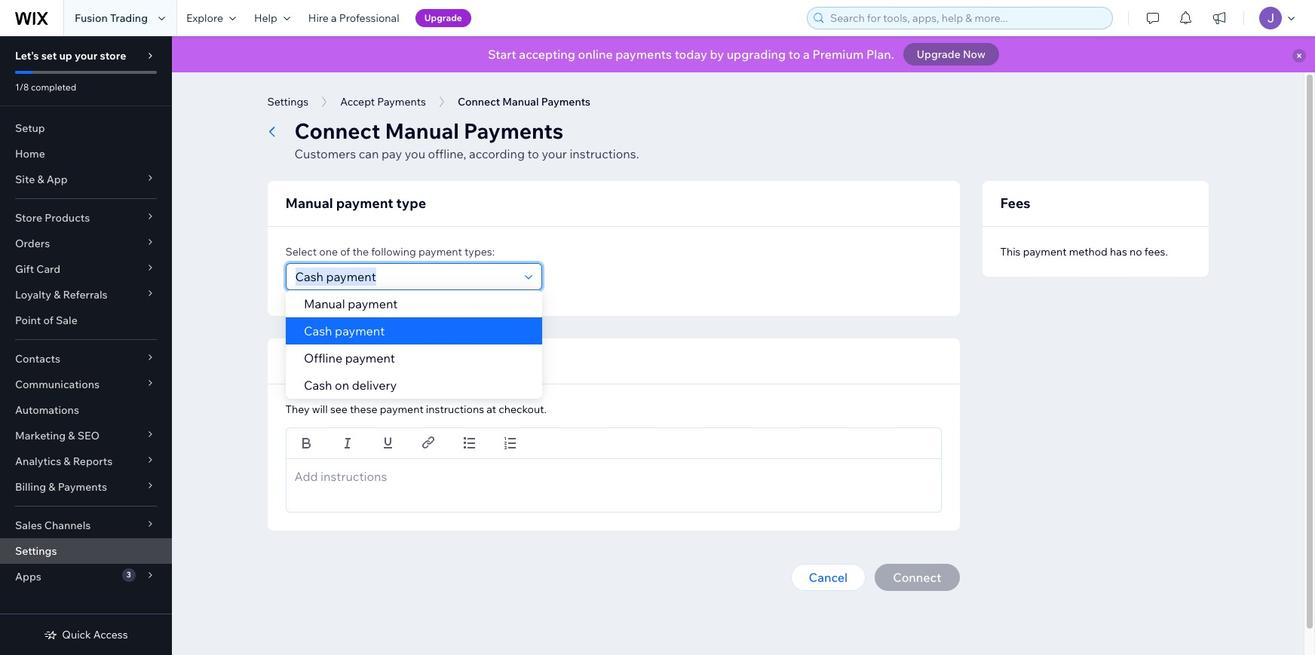 Task type: vqa. For each thing, say whether or not it's contained in the screenshot.
ONE
yes



Task type: describe. For each thing, give the bounding box(es) containing it.
of inside sidebar element
[[43, 314, 53, 327]]

settings for settings link
[[15, 545, 57, 558]]

card
[[36, 262, 60, 276]]

store products
[[15, 211, 90, 225]]

start accepting online payments today by upgrading to a premium plan. alert
[[172, 36, 1315, 72]]

know
[[413, 352, 449, 370]]

0 vertical spatial of
[[340, 245, 350, 259]]

upgrade now
[[917, 48, 986, 61]]

accept payments button
[[333, 91, 434, 113]]

on
[[335, 378, 349, 393]]

trading
[[110, 11, 148, 25]]

fees.
[[1145, 245, 1168, 259]]

& for analytics
[[64, 455, 71, 468]]

how
[[452, 352, 479, 370]]

communications
[[15, 378, 100, 391]]

today
[[675, 47, 707, 62]]

start accepting online payments today by upgrading to a premium plan.
[[488, 47, 894, 62]]

0 vertical spatial a
[[331, 11, 337, 25]]

settings link
[[0, 538, 172, 564]]

help
[[254, 11, 277, 25]]

select one of the following payment types:
[[285, 245, 495, 259]]

method
[[1069, 245, 1108, 259]]

your inside sidebar element
[[75, 49, 98, 63]]

quick
[[62, 628, 91, 642]]

1 vertical spatial pay
[[499, 352, 522, 370]]

manual payment type
[[285, 195, 426, 212]]

list box containing manual payment
[[285, 290, 542, 399]]

fusion
[[75, 11, 108, 25]]

hire a professional link
[[299, 0, 409, 36]]

hire
[[308, 11, 329, 25]]

plan.
[[867, 47, 894, 62]]

Search for tools, apps, help & more... field
[[826, 8, 1108, 29]]

loyalty & referrals
[[15, 288, 108, 302]]

at
[[487, 403, 496, 416]]

by
[[710, 47, 724, 62]]

payment for cash payment
[[335, 324, 384, 339]]

loyalty & referrals button
[[0, 282, 172, 308]]

marketing & seo button
[[0, 423, 172, 449]]

these
[[350, 403, 378, 416]]

offline payment
[[304, 351, 395, 366]]

0 horizontal spatial to
[[482, 352, 496, 370]]

payment for manual payment type
[[336, 195, 393, 212]]

manual for manual payment
[[304, 296, 345, 311]]

billing & payments
[[15, 480, 107, 494]]

has
[[1110, 245, 1127, 259]]

products
[[45, 211, 90, 225]]

cancel button
[[791, 564, 866, 591]]

app
[[47, 173, 68, 186]]

they will see these payment instructions at checkout.
[[285, 403, 547, 416]]

let your customers know how to pay
[[285, 352, 522, 370]]

your inside the connect manual payments customers can pay you offline, according to your instructions.
[[542, 146, 567, 161]]

point of sale
[[15, 314, 78, 327]]

& for billing
[[48, 480, 55, 494]]

upgrade now button
[[903, 43, 999, 66]]

automations link
[[0, 397, 172, 423]]

offline,
[[428, 146, 466, 161]]

completed
[[31, 81, 76, 93]]

store
[[100, 49, 126, 63]]

cash for cash on delivery
[[304, 378, 332, 393]]

payment for manual payment
[[347, 296, 397, 311]]

3
[[127, 570, 131, 580]]

cash payment
[[304, 324, 384, 339]]

& for loyalty
[[54, 288, 61, 302]]

offline
[[304, 351, 342, 366]]

the
[[353, 245, 369, 259]]

following
[[371, 245, 416, 259]]

gift card button
[[0, 256, 172, 282]]

they
[[285, 403, 310, 416]]

Select one of the following payment types: field
[[291, 264, 520, 290]]

home
[[15, 147, 45, 161]]

settings for settings button
[[267, 95, 309, 109]]

premium
[[813, 47, 864, 62]]

to inside the connect manual payments customers can pay you offline, according to your instructions.
[[528, 146, 539, 161]]

sales
[[15, 519, 42, 532]]

reports
[[73, 455, 113, 468]]

a inside alert
[[803, 47, 810, 62]]

analytics & reports
[[15, 455, 113, 468]]

customers
[[295, 146, 356, 161]]

settings button
[[260, 91, 316, 113]]

site & app button
[[0, 167, 172, 192]]

site & app
[[15, 173, 68, 186]]

let's
[[15, 49, 39, 63]]

site
[[15, 173, 35, 186]]

loyalty
[[15, 288, 51, 302]]

up
[[59, 49, 72, 63]]



Task type: locate. For each thing, give the bounding box(es) containing it.
1 vertical spatial settings
[[15, 545, 57, 558]]

payments inside button
[[377, 95, 426, 109]]

1 cash from the top
[[304, 324, 332, 339]]

one
[[319, 245, 338, 259]]

this
[[1000, 245, 1021, 259]]

2 vertical spatial your
[[309, 352, 339, 370]]

store products button
[[0, 205, 172, 231]]

0 horizontal spatial a
[[331, 11, 337, 25]]

cash left "on"
[[304, 378, 332, 393]]

cash up offline
[[304, 324, 332, 339]]

pay right can
[[382, 146, 402, 161]]

0 vertical spatial to
[[789, 47, 801, 62]]

will
[[312, 403, 328, 416]]

0 horizontal spatial upgrade
[[424, 12, 462, 23]]

& left seo
[[68, 429, 75, 443]]

online
[[578, 47, 613, 62]]

no
[[1130, 245, 1142, 259]]

2 horizontal spatial payments
[[464, 118, 564, 144]]

payment up cash payment
[[347, 296, 397, 311]]

payments inside dropdown button
[[58, 480, 107, 494]]

1 vertical spatial of
[[43, 314, 53, 327]]

connect manual payments customers can pay you offline, according to your instructions.
[[295, 118, 639, 161]]

& inside dropdown button
[[68, 429, 75, 443]]

now
[[963, 48, 986, 61]]

2 vertical spatial manual
[[304, 296, 345, 311]]

payments
[[377, 95, 426, 109], [464, 118, 564, 144], [58, 480, 107, 494]]

1 horizontal spatial a
[[803, 47, 810, 62]]

0 horizontal spatial your
[[75, 49, 98, 63]]

hire a professional
[[308, 11, 399, 25]]

this payment method has no fees.
[[1000, 245, 1168, 259]]

cash payment option
[[285, 318, 542, 345]]

pay inside the connect manual payments customers can pay you offline, according to your instructions.
[[382, 146, 402, 161]]

checkout.
[[499, 403, 547, 416]]

of left sale
[[43, 314, 53, 327]]

upgrade button
[[415, 9, 471, 27]]

settings
[[267, 95, 309, 109], [15, 545, 57, 558]]

payment down delivery
[[380, 403, 424, 416]]

payment up delivery
[[345, 351, 395, 366]]

according
[[469, 146, 525, 161]]

of left the
[[340, 245, 350, 259]]

1 horizontal spatial upgrade
[[917, 48, 961, 61]]

contacts button
[[0, 346, 172, 372]]

0 vertical spatial upgrade
[[424, 12, 462, 23]]

a
[[331, 11, 337, 25], [803, 47, 810, 62]]

1 vertical spatial manual
[[285, 195, 333, 212]]

fees
[[1000, 195, 1031, 212]]

1 vertical spatial to
[[528, 146, 539, 161]]

sidebar element
[[0, 36, 172, 655]]

see
[[330, 403, 348, 416]]

gift card
[[15, 262, 60, 276]]

settings inside button
[[267, 95, 309, 109]]

& inside dropdown button
[[48, 480, 55, 494]]

communications button
[[0, 372, 172, 397]]

sales channels button
[[0, 513, 172, 538]]

you
[[405, 146, 425, 161]]

to inside alert
[[789, 47, 801, 62]]

manual up cash payment
[[304, 296, 345, 311]]

upgrade inside the start accepting online payments today by upgrading to a premium plan. alert
[[917, 48, 961, 61]]

0 horizontal spatial of
[[43, 314, 53, 327]]

settings inside sidebar element
[[15, 545, 57, 558]]

2 horizontal spatial to
[[789, 47, 801, 62]]

&
[[37, 173, 44, 186], [54, 288, 61, 302], [68, 429, 75, 443], [64, 455, 71, 468], [48, 480, 55, 494]]

access
[[93, 628, 128, 642]]

payments up according
[[464, 118, 564, 144]]

settings up "connect"
[[267, 95, 309, 109]]

0 vertical spatial pay
[[382, 146, 402, 161]]

upgrade right the professional
[[424, 12, 462, 23]]

cash on delivery
[[304, 378, 396, 393]]

analytics & reports button
[[0, 449, 172, 474]]

contacts
[[15, 352, 60, 366]]

upgrade for upgrade
[[424, 12, 462, 23]]

payment
[[336, 195, 393, 212], [419, 245, 462, 259], [1023, 245, 1067, 259], [347, 296, 397, 311], [335, 324, 384, 339], [345, 351, 395, 366], [380, 403, 424, 416]]

0 vertical spatial payments
[[377, 95, 426, 109]]

1 horizontal spatial your
[[309, 352, 339, 370]]

cash inside 'cash payment' option
[[304, 324, 332, 339]]

payment for this payment method has no fees.
[[1023, 245, 1067, 259]]

upgrading
[[727, 47, 786, 62]]

cancel
[[809, 570, 848, 585]]

sales channels
[[15, 519, 91, 532]]

2 vertical spatial to
[[482, 352, 496, 370]]

instructions.
[[570, 146, 639, 161]]

your
[[75, 49, 98, 63], [542, 146, 567, 161], [309, 352, 339, 370]]

0 vertical spatial settings
[[267, 95, 309, 109]]

& left reports
[[64, 455, 71, 468]]

let's set up your store
[[15, 49, 126, 63]]

& for site
[[37, 173, 44, 186]]

automations
[[15, 403, 79, 417]]

instructions
[[426, 403, 484, 416]]

to right the how
[[482, 352, 496, 370]]

& right site
[[37, 173, 44, 186]]

fusion trading
[[75, 11, 148, 25]]

payments down analytics & reports popup button
[[58, 480, 107, 494]]

2 vertical spatial payments
[[58, 480, 107, 494]]

payments inside the connect manual payments customers can pay you offline, according to your instructions.
[[464, 118, 564, 144]]

start
[[488, 47, 516, 62]]

delivery
[[352, 378, 396, 393]]

a left premium
[[803, 47, 810, 62]]

& right the billing
[[48, 480, 55, 494]]

1 horizontal spatial payments
[[377, 95, 426, 109]]

0 horizontal spatial settings
[[15, 545, 57, 558]]

accept
[[340, 95, 375, 109]]

1 horizontal spatial to
[[528, 146, 539, 161]]

point of sale link
[[0, 308, 172, 333]]

quick access button
[[44, 628, 128, 642]]

professional
[[339, 11, 399, 25]]

payment inside option
[[335, 324, 384, 339]]

& inside popup button
[[37, 173, 44, 186]]

your right let at the left bottom
[[309, 352, 339, 370]]

let
[[285, 352, 306, 370]]

manual inside the connect manual payments customers can pay you offline, according to your instructions.
[[385, 118, 459, 144]]

0 vertical spatial manual
[[385, 118, 459, 144]]

seo
[[77, 429, 100, 443]]

your left instructions.
[[542, 146, 567, 161]]

payment right the this
[[1023, 245, 1067, 259]]

0 vertical spatial cash
[[304, 324, 332, 339]]

0 horizontal spatial payments
[[58, 480, 107, 494]]

1/8 completed
[[15, 81, 76, 93]]

1 horizontal spatial of
[[340, 245, 350, 259]]

pay right the how
[[499, 352, 522, 370]]

manual
[[385, 118, 459, 144], [285, 195, 333, 212], [304, 296, 345, 311]]

payments
[[616, 47, 672, 62]]

marketing
[[15, 429, 66, 443]]

payments for &
[[58, 480, 107, 494]]

2 cash from the top
[[304, 378, 332, 393]]

explore
[[186, 11, 223, 25]]

accept payments
[[340, 95, 426, 109]]

payment left types:
[[419, 245, 462, 259]]

settings down the "sales"
[[15, 545, 57, 558]]

set
[[41, 49, 57, 63]]

cash
[[304, 324, 332, 339], [304, 378, 332, 393]]

billing
[[15, 480, 46, 494]]

1 vertical spatial upgrade
[[917, 48, 961, 61]]

upgrade for upgrade now
[[917, 48, 961, 61]]

connect
[[295, 118, 380, 144]]

payment for offline payment
[[345, 351, 395, 366]]

0 horizontal spatial pay
[[382, 146, 402, 161]]

manual up select
[[285, 195, 333, 212]]

payment down manual payment
[[335, 324, 384, 339]]

& for marketing
[[68, 429, 75, 443]]

None text field
[[285, 459, 942, 513]]

marketing & seo
[[15, 429, 100, 443]]

1 horizontal spatial pay
[[499, 352, 522, 370]]

gift
[[15, 262, 34, 276]]

apps
[[15, 570, 41, 584]]

1 horizontal spatial settings
[[267, 95, 309, 109]]

billing & payments button
[[0, 474, 172, 500]]

0 vertical spatial your
[[75, 49, 98, 63]]

upgrade left now
[[917, 48, 961, 61]]

& right loyalty
[[54, 288, 61, 302]]

1 vertical spatial a
[[803, 47, 810, 62]]

your right up
[[75, 49, 98, 63]]

point
[[15, 314, 41, 327]]

to right according
[[528, 146, 539, 161]]

1 vertical spatial payments
[[464, 118, 564, 144]]

a right hire at left
[[331, 11, 337, 25]]

manual up you
[[385, 118, 459, 144]]

store
[[15, 211, 42, 225]]

customers
[[342, 352, 410, 370]]

setup link
[[0, 115, 172, 141]]

payment left 'type'
[[336, 195, 393, 212]]

payments right accept
[[377, 95, 426, 109]]

manual for manual payment type
[[285, 195, 333, 212]]

home link
[[0, 141, 172, 167]]

2 horizontal spatial your
[[542, 146, 567, 161]]

to right "upgrading"
[[789, 47, 801, 62]]

help button
[[245, 0, 299, 36]]

referrals
[[63, 288, 108, 302]]

cash for cash payment
[[304, 324, 332, 339]]

orders button
[[0, 231, 172, 256]]

list box
[[285, 290, 542, 399]]

types:
[[465, 245, 495, 259]]

can
[[359, 146, 379, 161]]

payments for manual
[[464, 118, 564, 144]]

1 vertical spatial cash
[[304, 378, 332, 393]]

1 vertical spatial your
[[542, 146, 567, 161]]



